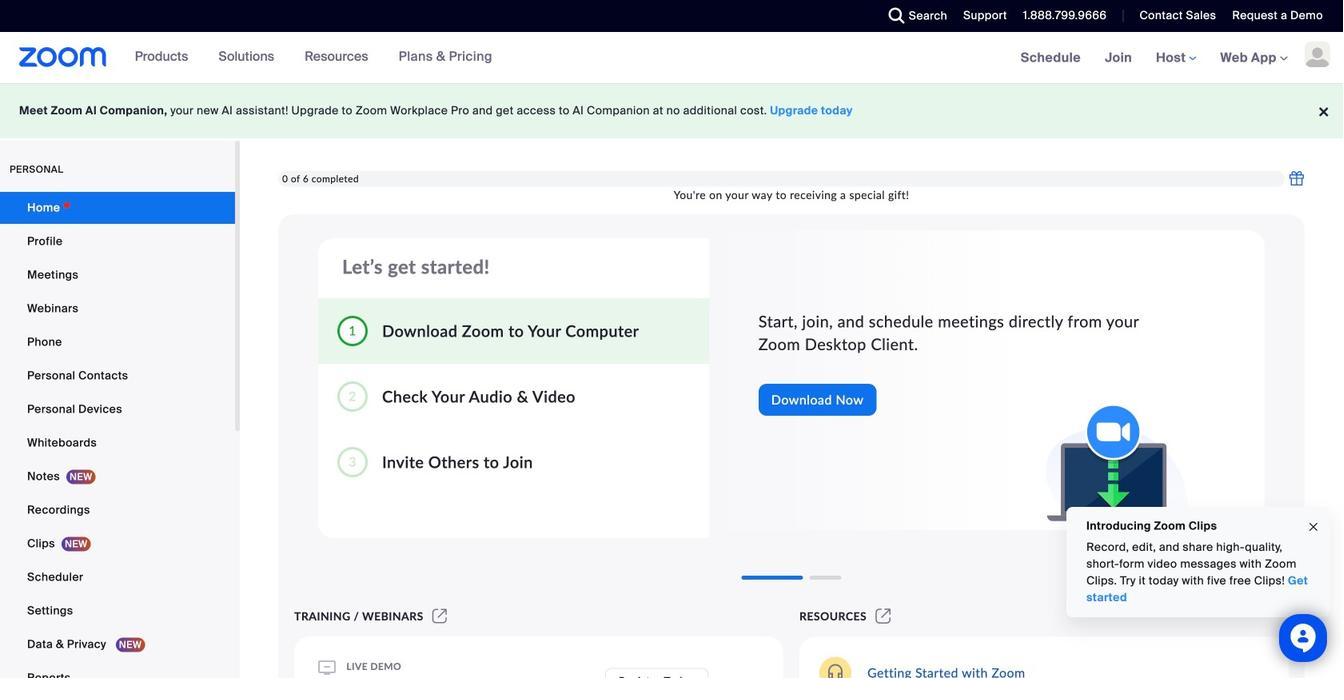 Task type: locate. For each thing, give the bounding box(es) containing it.
footer
[[0, 83, 1344, 138]]

banner
[[0, 32, 1344, 84]]

close image
[[1308, 518, 1320, 536]]

personal menu menu
[[0, 192, 235, 678]]

meetings navigation
[[1009, 32, 1344, 84]]



Task type: describe. For each thing, give the bounding box(es) containing it.
window new image
[[430, 609, 450, 623]]

profile picture image
[[1305, 42, 1331, 67]]

zoom logo image
[[19, 47, 107, 67]]

window new image
[[873, 609, 894, 623]]

product information navigation
[[123, 32, 505, 83]]



Task type: vqa. For each thing, say whether or not it's contained in the screenshot.
web app dropdown button
no



